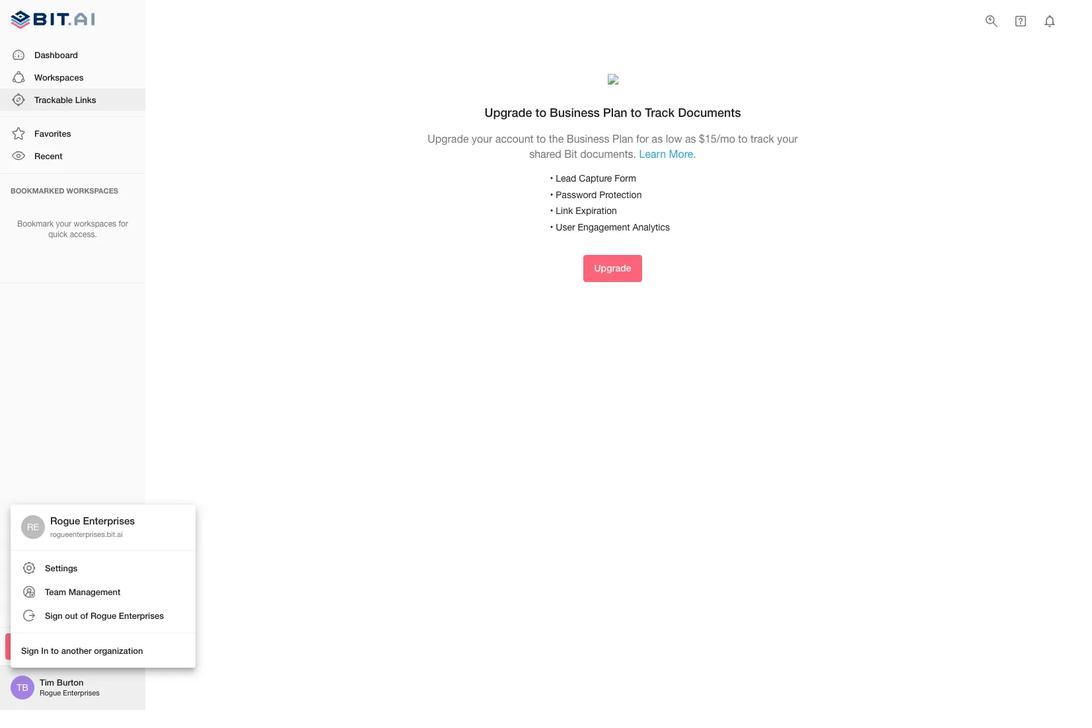 Task type: describe. For each thing, give the bounding box(es) containing it.
settings
[[45, 563, 78, 573]]

your for to
[[472, 133, 492, 145]]

workspaces button
[[0, 66, 145, 89]]

documents
[[678, 105, 741, 119]]

sign in to another organization
[[21, 645, 143, 656]]

team management menu item
[[11, 580, 196, 604]]

password
[[556, 189, 597, 200]]

analytics
[[633, 222, 670, 232]]

learn more.
[[639, 148, 696, 160]]

trackable links button
[[0, 89, 145, 111]]

lead
[[556, 173, 576, 184]]

for inside bookmark your workspaces for quick access.
[[119, 219, 128, 228]]

to left track at the top of page
[[738, 133, 748, 145]]

expiration
[[576, 206, 617, 216]]

• lead capture form • password protection • link expiration • user engagement analytics
[[550, 173, 670, 232]]

capture
[[579, 173, 612, 184]]

more.
[[669, 148, 696, 160]]

0 vertical spatial plan
[[603, 105, 627, 119]]

menu item containing sign out of
[[11, 604, 196, 627]]

dashboard button
[[0, 43, 145, 66]]

learn
[[639, 148, 666, 160]]

1 vertical spatial upgrade button
[[5, 633, 140, 660]]

sign for sign in to another organization
[[21, 645, 39, 656]]

tim
[[40, 677, 54, 688]]

bookmark
[[17, 219, 54, 228]]

another
[[61, 645, 92, 656]]

shared
[[529, 148, 561, 160]]

recent button
[[0, 145, 145, 168]]

protection
[[599, 189, 642, 200]]

to left the the
[[537, 133, 546, 145]]

0 vertical spatial business
[[550, 105, 600, 119]]

organization
[[94, 645, 143, 656]]

bookmarked workspaces
[[11, 186, 118, 195]]

rogueenterprises.bit.ai
[[50, 531, 123, 538]]

bookmark your workspaces for quick access.
[[17, 219, 128, 239]]

trackable links
[[34, 94, 96, 105]]

engagement
[[578, 222, 630, 232]]

rogue inside menu item
[[90, 610, 116, 621]]

burton
[[57, 677, 84, 688]]

out
[[65, 610, 78, 621]]

recent
[[34, 151, 63, 161]]

links
[[75, 94, 96, 105]]

bit
[[564, 148, 577, 160]]

upgrade your account to the business plan for as low as $15/mo to track your shared bit documents.
[[428, 133, 798, 160]]

2 • from the top
[[550, 189, 553, 200]]

track
[[751, 133, 774, 145]]

rogue inside tim burton rogue enterprises
[[40, 689, 61, 697]]

workspaces
[[74, 219, 116, 228]]



Task type: locate. For each thing, give the bounding box(es) containing it.
sign
[[45, 610, 63, 621], [21, 645, 39, 656]]

your for for
[[56, 219, 71, 228]]

0 vertical spatial upgrade button
[[584, 255, 642, 282]]

•
[[550, 173, 553, 184], [550, 189, 553, 200], [550, 206, 553, 216], [550, 222, 553, 232]]

sign left in
[[21, 645, 39, 656]]

0 horizontal spatial as
[[652, 133, 663, 145]]

in
[[41, 645, 49, 656]]

bookmarked
[[11, 186, 64, 195]]

4 • from the top
[[550, 222, 553, 232]]

• left the user on the top
[[550, 222, 553, 232]]

rogue enterprises rogueenterprises.bit.ai
[[50, 515, 135, 538]]

menu item
[[11, 604, 196, 627]]

• left password
[[550, 189, 553, 200]]

tb
[[17, 683, 28, 693]]

for right workspaces
[[119, 219, 128, 228]]

your right track at the top of page
[[777, 133, 798, 145]]

business up the the
[[550, 105, 600, 119]]

settings menu item
[[11, 556, 196, 580]]

2 vertical spatial rogue
[[40, 689, 61, 697]]

trackable
[[34, 94, 73, 105]]

enterprises inside tim burton rogue enterprises
[[63, 689, 100, 697]]

of
[[80, 610, 88, 621]]

tim burton rogue enterprises
[[40, 677, 100, 697]]

sign in to another organization link
[[11, 639, 196, 662]]

documents.
[[580, 148, 636, 160]]

upgrade inside upgrade your account to the business plan for as low as $15/mo to track your shared bit documents.
[[428, 133, 469, 145]]

dashboard
[[34, 49, 78, 60]]

1 • from the top
[[550, 173, 553, 184]]

3 • from the top
[[550, 206, 553, 216]]

to left track
[[631, 105, 642, 119]]

sign left out
[[45, 610, 63, 621]]

the
[[549, 133, 564, 145]]

to up shared
[[535, 105, 546, 119]]

0 vertical spatial rogue
[[50, 515, 80, 527]]

user
[[556, 222, 575, 232]]

rogue up rogueenterprises.bit.ai
[[50, 515, 80, 527]]

business up bit
[[567, 133, 610, 145]]

workspaces
[[66, 186, 118, 195]]

$15/mo
[[699, 133, 735, 145]]

1 vertical spatial enterprises
[[119, 610, 164, 621]]

enterprises
[[83, 515, 135, 527], [119, 610, 164, 621], [63, 689, 100, 697]]

form
[[615, 173, 636, 184]]

plan
[[603, 105, 627, 119], [613, 133, 633, 145]]

for
[[636, 133, 649, 145], [119, 219, 128, 228]]

access.
[[70, 230, 97, 239]]

1 vertical spatial rogue
[[90, 610, 116, 621]]

1 horizontal spatial sign
[[45, 610, 63, 621]]

upgrade button down engagement
[[584, 255, 642, 282]]

• left lead
[[550, 173, 553, 184]]

your inside bookmark your workspaces for quick access.
[[56, 219, 71, 228]]

2 vertical spatial enterprises
[[63, 689, 100, 697]]

enterprises up organization
[[119, 610, 164, 621]]

enterprises inside menu item
[[119, 610, 164, 621]]

1 vertical spatial sign
[[21, 645, 39, 656]]

1 horizontal spatial as
[[685, 133, 696, 145]]

link
[[556, 206, 573, 216]]

0 horizontal spatial your
[[56, 219, 71, 228]]

management
[[68, 586, 121, 597]]

rogue right of
[[90, 610, 116, 621]]

your
[[472, 133, 492, 145], [777, 133, 798, 145], [56, 219, 71, 228]]

business inside upgrade your account to the business plan for as low as $15/mo to track your shared bit documents.
[[567, 133, 610, 145]]

rogue down tim
[[40, 689, 61, 697]]

as up the learn
[[652, 133, 663, 145]]

as right "low"
[[685, 133, 696, 145]]

team
[[45, 586, 66, 597]]

low
[[666, 133, 682, 145]]

1 horizontal spatial for
[[636, 133, 649, 145]]

account
[[495, 133, 534, 145]]

rogue enterprises menu
[[11, 505, 196, 668]]

• left link
[[550, 206, 553, 216]]

upgrade button down out
[[5, 633, 140, 660]]

enterprises down burton
[[63, 689, 100, 697]]

your left account
[[472, 133, 492, 145]]

2 as from the left
[[685, 133, 696, 145]]

0 horizontal spatial upgrade button
[[5, 633, 140, 660]]

track
[[645, 105, 675, 119]]

0 horizontal spatial for
[[119, 219, 128, 228]]

re
[[27, 522, 39, 533]]

rogue inside the rogue enterprises rogueenterprises.bit.ai
[[50, 515, 80, 527]]

rogue
[[50, 515, 80, 527], [90, 610, 116, 621], [40, 689, 61, 697]]

business
[[550, 105, 600, 119], [567, 133, 610, 145]]

favorites
[[34, 128, 71, 139]]

1 as from the left
[[652, 133, 663, 145]]

as
[[652, 133, 663, 145], [685, 133, 696, 145]]

upgrade to business plan to track documents
[[485, 105, 741, 119]]

to
[[535, 105, 546, 119], [631, 105, 642, 119], [537, 133, 546, 145], [738, 133, 748, 145], [51, 645, 59, 656]]

1 horizontal spatial upgrade button
[[584, 255, 642, 282]]

plan inside upgrade your account to the business plan for as low as $15/mo to track your shared bit documents.
[[613, 133, 633, 145]]

1 vertical spatial for
[[119, 219, 128, 228]]

sign for sign out of rogue enterprises
[[45, 610, 63, 621]]

for up the learn
[[636, 133, 649, 145]]

to right in
[[51, 645, 59, 656]]

0 vertical spatial for
[[636, 133, 649, 145]]

favorites button
[[0, 122, 145, 145]]

1 vertical spatial business
[[567, 133, 610, 145]]

to inside rogue enterprises menu
[[51, 645, 59, 656]]

plan up upgrade your account to the business plan for as low as $15/mo to track your shared bit documents.
[[603, 105, 627, 119]]

sign out of rogue enterprises
[[45, 610, 164, 621]]

enterprises inside the rogue enterprises rogueenterprises.bit.ai
[[83, 515, 135, 527]]

0 vertical spatial sign
[[45, 610, 63, 621]]

your up quick
[[56, 219, 71, 228]]

0 horizontal spatial sign
[[21, 645, 39, 656]]

1 vertical spatial plan
[[613, 133, 633, 145]]

learn more. link
[[639, 148, 696, 160]]

team management
[[45, 586, 121, 597]]

workspaces
[[34, 72, 84, 82]]

for inside upgrade your account to the business plan for as low as $15/mo to track your shared bit documents.
[[636, 133, 649, 145]]

sign inside menu item
[[45, 610, 63, 621]]

2 horizontal spatial your
[[777, 133, 798, 145]]

plan up documents.
[[613, 133, 633, 145]]

upgrade button
[[584, 255, 642, 282], [5, 633, 140, 660]]

quick
[[48, 230, 68, 239]]

enterprises up rogueenterprises.bit.ai
[[83, 515, 135, 527]]

1 horizontal spatial your
[[472, 133, 492, 145]]

upgrade
[[485, 105, 532, 119], [428, 133, 469, 145], [594, 262, 631, 274], [54, 641, 91, 652]]

0 vertical spatial enterprises
[[83, 515, 135, 527]]



Task type: vqa. For each thing, say whether or not it's contained in the screenshot.
Remove Bookmark icon
no



